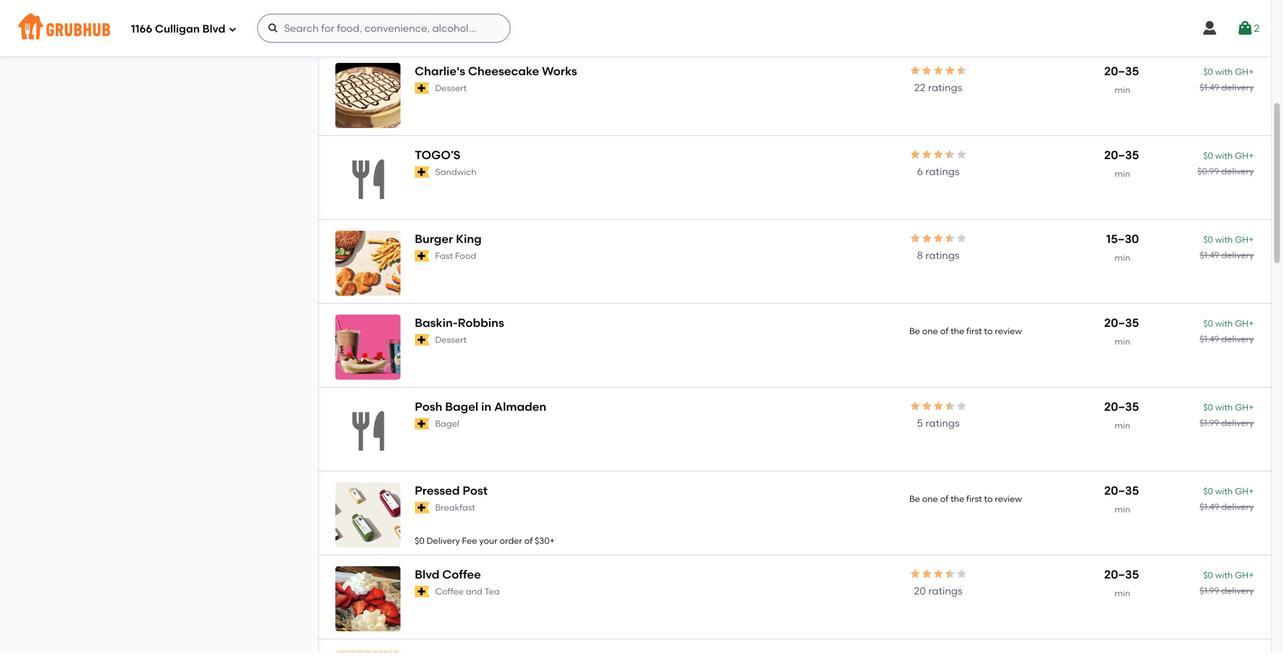 Task type: locate. For each thing, give the bounding box(es) containing it.
$0 inside $0 with gh+ $0.99 delivery
[[1204, 151, 1213, 161]]

one for "baskin-robbins logo"
[[922, 326, 938, 337]]

1 delivery from the top
[[1222, 82, 1254, 93]]

2 gh+ from the top
[[1235, 151, 1254, 161]]

1 one from the top
[[922, 326, 938, 337]]

$1.99 for blvd coffee
[[1200, 586, 1219, 596]]

3 $1.49 from the top
[[1200, 334, 1219, 344]]

2 one from the top
[[922, 494, 938, 505]]

subscription pass image for togo's
[[415, 167, 429, 178]]

subscription pass image for charlie's cheesecake works
[[415, 83, 429, 94]]

0 vertical spatial be one of the first to review
[[910, 326, 1022, 337]]

with
[[1216, 67, 1233, 77], [1216, 151, 1233, 161], [1216, 234, 1233, 245], [1216, 318, 1233, 329], [1216, 402, 1233, 413], [1216, 486, 1233, 497], [1216, 570, 1233, 581]]

robbins
[[458, 316, 504, 330]]

ratings for king
[[926, 249, 960, 262]]

dessert down charlie's
[[435, 83, 467, 93]]

togo's
[[415, 148, 461, 162]]

0 vertical spatial one
[[922, 326, 938, 337]]

first
[[967, 326, 982, 337], [967, 494, 982, 505]]

the
[[951, 326, 965, 337], [951, 494, 965, 505]]

20–35 min for coffee
[[1104, 568, 1139, 599]]

min inside 15–30 min
[[1115, 253, 1131, 263]]

1 $1.49 from the top
[[1200, 82, 1219, 93]]

20–35
[[1104, 64, 1139, 78], [1104, 148, 1139, 162], [1104, 316, 1139, 330], [1104, 400, 1139, 414], [1104, 484, 1139, 498], [1104, 568, 1139, 582]]

3 20–35 min from the top
[[1104, 316, 1139, 347]]

1 vertical spatial dessert
[[435, 335, 467, 345]]

$0 for baskin-robbins
[[1204, 318, 1213, 329]]

$0 for charlie's cheesecake works
[[1204, 67, 1213, 77]]

ratings right 20
[[929, 585, 963, 597]]

subscription pass image down togo's
[[415, 167, 429, 178]]

0 vertical spatial review
[[995, 326, 1022, 337]]

5 20–35 min from the top
[[1104, 484, 1139, 515]]

1 vertical spatial $0 with gh+ $1.99 delivery
[[1200, 570, 1254, 596]]

1 vertical spatial one
[[922, 494, 938, 505]]

2 vertical spatial to
[[984, 494, 993, 505]]

20–35 for bagel
[[1104, 400, 1139, 414]]

2 $1.49 from the top
[[1200, 250, 1219, 260]]

5 gh+ from the top
[[1235, 402, 1254, 413]]

min for coffee
[[1115, 588, 1131, 599]]

4 subscription pass image from the top
[[415, 251, 429, 262]]

0 vertical spatial to
[[984, 326, 993, 337]]

min
[[1115, 85, 1131, 95], [1115, 169, 1131, 179], [1115, 253, 1131, 263], [1115, 337, 1131, 347], [1115, 420, 1131, 431], [1115, 504, 1131, 515], [1115, 588, 1131, 599]]

charlie's cheesecake works logo image
[[335, 63, 400, 128]]

5 delivery from the top
[[1222, 418, 1254, 428]]

1 gh+ from the top
[[1235, 67, 1254, 77]]

20–35 min for cheesecake
[[1104, 64, 1139, 95]]

subscription pass image down charlie's
[[415, 83, 429, 94]]

review for pressed post logo
[[995, 494, 1022, 505]]

1 vertical spatial of
[[940, 494, 949, 505]]

2 20–35 from the top
[[1104, 148, 1139, 162]]

1 be from the top
[[910, 326, 920, 337]]

fee
[[462, 536, 477, 546]]

1 first from the top
[[967, 326, 982, 337]]

proceed to checkout
[[1103, 420, 1208, 432]]

of
[[940, 326, 949, 337], [940, 494, 949, 505], [524, 536, 533, 546]]

$1.99
[[1200, 418, 1219, 428], [1200, 586, 1219, 596]]

6 20–35 from the top
[[1104, 568, 1139, 582]]

1 be one of the first to review from the top
[[910, 326, 1022, 337]]

1 min from the top
[[1115, 85, 1131, 95]]

gh+
[[1235, 67, 1254, 77], [1235, 151, 1254, 161], [1235, 234, 1254, 245], [1235, 318, 1254, 329], [1235, 402, 1254, 413], [1235, 486, 1254, 497], [1235, 570, 1254, 581]]

1 $0 with gh+ $1.99 delivery from the top
[[1200, 402, 1254, 428]]

of for "baskin-robbins logo"
[[940, 326, 949, 337]]

the for "baskin-robbins logo"
[[951, 326, 965, 337]]

$0 with gh+ $1.99 delivery for posh bagel in almaden
[[1200, 402, 1254, 428]]

2 with from the top
[[1216, 151, 1233, 161]]

min for robbins
[[1115, 337, 1131, 347]]

subscription pass image down baskin-
[[415, 335, 429, 346]]

1 review from the top
[[995, 326, 1022, 337]]

subscription pass image down burger
[[415, 251, 429, 262]]

6
[[917, 165, 923, 178]]

2 be one of the first to review from the top
[[910, 494, 1022, 505]]

with for bagel
[[1216, 402, 1233, 413]]

blvd
[[202, 23, 225, 36], [415, 568, 440, 582]]

first for pressed post logo
[[967, 494, 982, 505]]

ratings for bagel
[[926, 417, 960, 429]]

6 subscription pass image from the top
[[415, 502, 429, 514]]

ratings right 5
[[926, 417, 960, 429]]

2 subscription pass image from the top
[[415, 83, 429, 94]]

1 vertical spatial review
[[995, 494, 1022, 505]]

$1.99 for posh bagel in almaden
[[1200, 418, 1219, 428]]

1 20–35 min from the top
[[1104, 64, 1139, 95]]

$0
[[1204, 67, 1213, 77], [1204, 151, 1213, 161], [1204, 234, 1213, 245], [1204, 318, 1213, 329], [1204, 402, 1213, 413], [1204, 486, 1213, 497], [415, 536, 425, 546], [1204, 570, 1213, 581]]

blvd right culligan
[[202, 23, 225, 36]]

blvd down delivery
[[415, 568, 440, 582]]

coffee down blvd coffee
[[435, 587, 464, 597]]

bagel left 'in'
[[445, 400, 478, 414]]

$0 with gh+ $1.49 delivery for baskin-robbins
[[1200, 318, 1254, 344]]

breakfast
[[435, 503, 475, 513]]

7 delivery from the top
[[1222, 586, 1254, 596]]

$1.49
[[1200, 82, 1219, 93], [1200, 250, 1219, 260], [1200, 334, 1219, 344], [1200, 502, 1219, 512]]

pressed post logo image
[[335, 483, 400, 548]]

of for pressed post logo
[[940, 494, 949, 505]]

3 $0 with gh+ $1.49 delivery from the top
[[1200, 318, 1254, 344]]

1 20–35 from the top
[[1104, 64, 1139, 78]]

gh+ for king
[[1235, 234, 1254, 245]]

20–35 for cheesecake
[[1104, 64, 1139, 78]]

5 subscription pass image from the top
[[415, 335, 429, 346]]

$0 with gh+ $0.99 delivery
[[1198, 151, 1254, 177]]

$0 with gh+ $1.99 delivery
[[1200, 402, 1254, 428], [1200, 570, 1254, 596]]

4 min from the top
[[1115, 337, 1131, 347]]

6 gh+ from the top
[[1235, 486, 1254, 497]]

2 $0 with gh+ $1.99 delivery from the top
[[1200, 570, 1254, 596]]

1 vertical spatial $1.99
[[1200, 586, 1219, 596]]

2 min from the top
[[1115, 169, 1131, 179]]

3 subscription pass image from the top
[[415, 167, 429, 178]]

5 20–35 from the top
[[1104, 484, 1139, 498]]

review
[[995, 326, 1022, 337], [995, 494, 1022, 505]]

gh+ for coffee
[[1235, 570, 1254, 581]]

7 min from the top
[[1115, 588, 1131, 599]]

3 delivery from the top
[[1222, 250, 1254, 260]]

$0 with gh+ $1.49 delivery
[[1200, 67, 1254, 93], [1200, 234, 1254, 260], [1200, 318, 1254, 344], [1200, 486, 1254, 512]]

with inside $0 with gh+ $0.99 delivery
[[1216, 151, 1233, 161]]

ratings right 8
[[926, 249, 960, 262]]

2 $1.99 from the top
[[1200, 586, 1219, 596]]

4 delivery from the top
[[1222, 334, 1254, 344]]

star icon image
[[910, 65, 921, 76], [921, 65, 933, 76], [933, 65, 944, 76], [944, 65, 956, 76], [956, 65, 967, 76], [956, 65, 967, 76], [910, 149, 921, 160], [921, 149, 933, 160], [933, 149, 944, 160], [944, 149, 956, 160], [944, 149, 956, 160], [956, 149, 967, 160], [910, 233, 921, 244], [921, 233, 933, 244], [933, 233, 944, 244], [944, 233, 956, 244], [944, 233, 956, 244], [956, 233, 967, 244], [910, 401, 921, 412], [921, 401, 933, 412], [933, 401, 944, 412], [944, 401, 956, 412], [944, 401, 956, 412], [956, 401, 967, 412], [910, 569, 921, 580], [921, 569, 933, 580], [933, 569, 944, 580], [944, 569, 956, 580], [944, 569, 956, 580], [956, 569, 967, 580]]

1 vertical spatial blvd
[[415, 568, 440, 582]]

3 min from the top
[[1115, 253, 1131, 263]]

1 vertical spatial be one of the first to review
[[910, 494, 1022, 505]]

ratings
[[928, 81, 962, 94], [926, 165, 960, 178], [926, 249, 960, 262], [926, 417, 960, 429], [929, 585, 963, 597]]

delivery for cheesecake
[[1222, 82, 1254, 93]]

coffee up "coffee and tea"
[[442, 568, 481, 582]]

6 20–35 min from the top
[[1104, 568, 1139, 599]]

20–35 min
[[1104, 64, 1139, 95], [1104, 148, 1139, 179], [1104, 316, 1139, 347], [1104, 400, 1139, 431], [1104, 484, 1139, 515], [1104, 568, 1139, 599]]

subscription pass image down pressed
[[415, 502, 429, 514]]

7 gh+ from the top
[[1235, 570, 1254, 581]]

2 first from the top
[[967, 494, 982, 505]]

0 vertical spatial the
[[951, 326, 965, 337]]

first for "baskin-robbins logo"
[[967, 326, 982, 337]]

1 vertical spatial be
[[910, 494, 920, 505]]

main navigation navigation
[[0, 0, 1272, 56]]

0 vertical spatial first
[[967, 326, 982, 337]]

togo's link
[[415, 147, 787, 163]]

one
[[922, 326, 938, 337], [922, 494, 938, 505]]

bagel right subscription pass image
[[435, 419, 459, 429]]

subscription pass image for blvd coffee
[[415, 586, 429, 598]]

1 $0 with gh+ $1.49 delivery from the top
[[1200, 67, 1254, 93]]

charlie's cheesecake works
[[415, 64, 577, 78]]

1 vertical spatial the
[[951, 494, 965, 505]]

1 vertical spatial first
[[967, 494, 982, 505]]

subscription pass image
[[415, 0, 429, 10], [415, 83, 429, 94], [415, 167, 429, 178], [415, 251, 429, 262], [415, 335, 429, 346], [415, 502, 429, 514], [415, 586, 429, 598]]

7 subscription pass image from the top
[[415, 586, 429, 598]]

gh+ for robbins
[[1235, 318, 1254, 329]]

15–30 min
[[1107, 232, 1139, 263]]

3 with from the top
[[1216, 234, 1233, 245]]

3 20–35 from the top
[[1104, 316, 1139, 330]]

gh+ for bagel
[[1235, 402, 1254, 413]]

posh bagel in almaden link
[[415, 399, 787, 415]]

tea
[[485, 587, 500, 597]]

dessert
[[435, 83, 467, 93], [435, 335, 467, 345]]

to
[[984, 326, 993, 337], [1147, 420, 1158, 432], [984, 494, 993, 505]]

1 the from the top
[[951, 326, 965, 337]]

4 gh+ from the top
[[1235, 318, 1254, 329]]

2 delivery from the top
[[1222, 166, 1254, 177]]

5 ratings
[[917, 417, 960, 429]]

1166 culligan blvd
[[131, 23, 225, 36]]

subscription pass image down blvd coffee
[[415, 586, 429, 598]]

burger
[[415, 232, 453, 246]]

2 20–35 min from the top
[[1104, 148, 1139, 179]]

delivery
[[1222, 82, 1254, 93], [1222, 166, 1254, 177], [1222, 250, 1254, 260], [1222, 334, 1254, 344], [1222, 418, 1254, 428], [1222, 502, 1254, 512], [1222, 586, 1254, 596]]

burger king logo image
[[335, 231, 400, 296]]

5 with from the top
[[1216, 402, 1233, 413]]

ratings for coffee
[[929, 585, 963, 597]]

pressed
[[415, 484, 460, 498]]

culligan
[[155, 23, 200, 36]]

with for robbins
[[1216, 318, 1233, 329]]

svg image inside 2 button
[[1237, 20, 1254, 37]]

0 vertical spatial be
[[910, 326, 920, 337]]

1 vertical spatial to
[[1147, 420, 1158, 432]]

0 vertical spatial $1.99
[[1200, 418, 1219, 428]]

4 with from the top
[[1216, 318, 1233, 329]]

2 the from the top
[[951, 494, 965, 505]]

coffee
[[442, 568, 481, 582], [435, 587, 464, 597]]

$1.49 for baskin-robbins
[[1200, 334, 1219, 344]]

to for "baskin-robbins logo"
[[984, 326, 993, 337]]

0 horizontal spatial blvd
[[202, 23, 225, 36]]

king
[[456, 232, 482, 246]]

with for cheesecake
[[1216, 67, 1233, 77]]

blvd coffee
[[415, 568, 481, 582]]

2 dessert from the top
[[435, 335, 467, 345]]

20–35 min for robbins
[[1104, 316, 1139, 347]]

be one of the first to review
[[910, 326, 1022, 337], [910, 494, 1022, 505]]

dessert down baskin-robbins
[[435, 335, 467, 345]]

dessert for baskin-
[[435, 335, 467, 345]]

0 vertical spatial dessert
[[435, 83, 467, 93]]

0 vertical spatial blvd
[[202, 23, 225, 36]]

svg image
[[1201, 20, 1219, 37], [1237, 20, 1254, 37], [267, 22, 279, 34], [228, 25, 237, 34]]

7 with from the top
[[1216, 570, 1233, 581]]

be for "baskin-robbins logo"
[[910, 326, 920, 337]]

posh bagel in almaden
[[415, 400, 547, 414]]

ratings right 22
[[928, 81, 962, 94]]

Search for food, convenience, alcohol... search field
[[257, 14, 511, 43]]

4 20–35 from the top
[[1104, 400, 1139, 414]]

be
[[910, 326, 920, 337], [910, 494, 920, 505]]

1 with from the top
[[1216, 67, 1233, 77]]

2 be from the top
[[910, 494, 920, 505]]

bagel
[[445, 400, 478, 414], [435, 419, 459, 429]]

1 dessert from the top
[[435, 83, 467, 93]]

5 min from the top
[[1115, 420, 1131, 431]]

dessert for charlie's
[[435, 83, 467, 93]]

$0 delivery fee your order of $30+
[[415, 536, 555, 546]]

min for king
[[1115, 253, 1131, 263]]

$0 for burger king
[[1204, 234, 1213, 245]]

subscription pass image up search for food, convenience, alcohol... search field
[[415, 0, 429, 10]]

2 $0 with gh+ $1.49 delivery from the top
[[1200, 234, 1254, 260]]

4 20–35 min from the top
[[1104, 400, 1139, 431]]

delivery for king
[[1222, 250, 1254, 260]]

subscription pass image for pressed post
[[415, 502, 429, 514]]

baskin-
[[415, 316, 458, 330]]

2 review from the top
[[995, 494, 1022, 505]]

0 vertical spatial of
[[940, 326, 949, 337]]

burger king
[[415, 232, 482, 246]]

1 $1.99 from the top
[[1200, 418, 1219, 428]]

$1.49 for charlie's cheesecake works
[[1200, 82, 1219, 93]]

$0 with gh+ $1.99 delivery for blvd coffee
[[1200, 570, 1254, 596]]

0 vertical spatial $0 with gh+ $1.99 delivery
[[1200, 402, 1254, 428]]

3 gh+ from the top
[[1235, 234, 1254, 245]]

one for pressed post logo
[[922, 494, 938, 505]]



Task type: describe. For each thing, give the bounding box(es) containing it.
delivery for bagel
[[1222, 418, 1254, 428]]

0 vertical spatial bagel
[[445, 400, 478, 414]]

20–35 for robbins
[[1104, 316, 1139, 330]]

fast food
[[435, 251, 476, 261]]

be one of the first to review for pressed post logo
[[910, 494, 1022, 505]]

cheesecake
[[468, 64, 539, 78]]

charlie's cheesecake works link
[[415, 63, 787, 79]]

$0 for togo's
[[1204, 151, 1213, 161]]

burger king link
[[415, 231, 787, 247]]

posh
[[415, 400, 442, 414]]

in
[[481, 400, 491, 414]]

be for pressed post logo
[[910, 494, 920, 505]]

2 button
[[1237, 15, 1260, 41]]

ratings right '6'
[[926, 165, 960, 178]]

works
[[542, 64, 577, 78]]

your
[[479, 536, 498, 546]]

4 $0 with gh+ $1.49 delivery from the top
[[1200, 486, 1254, 512]]

20–35 min for bagel
[[1104, 400, 1139, 431]]

6 with from the top
[[1216, 486, 1233, 497]]

min for bagel
[[1115, 420, 1131, 431]]

blvd inside the main navigation navigation
[[202, 23, 225, 36]]

1 vertical spatial coffee
[[435, 587, 464, 597]]

baskin-robbins
[[415, 316, 504, 330]]

baskin-robbins link
[[415, 315, 787, 331]]

with for king
[[1216, 234, 1233, 245]]

6 min from the top
[[1115, 504, 1131, 515]]

2
[[1254, 22, 1260, 34]]

subscription pass image for burger king
[[415, 251, 429, 262]]

20 ratings
[[914, 585, 963, 597]]

0 vertical spatial coffee
[[442, 568, 481, 582]]

and
[[466, 587, 483, 597]]

sandwich
[[435, 167, 477, 177]]

4 $1.49 from the top
[[1200, 502, 1219, 512]]

proceed
[[1103, 420, 1145, 432]]

15–30
[[1107, 232, 1139, 246]]

to inside button
[[1147, 420, 1158, 432]]

20–35 for coffee
[[1104, 568, 1139, 582]]

$0 for blvd coffee
[[1204, 570, 1213, 581]]

baskin-robbins logo image
[[335, 315, 400, 380]]

order
[[500, 536, 522, 546]]

delivery
[[427, 536, 460, 546]]

1 vertical spatial bagel
[[435, 419, 459, 429]]

almaden
[[494, 400, 547, 414]]

subscription pass image for baskin-robbins
[[415, 335, 429, 346]]

8 ratings
[[917, 249, 960, 262]]

$0.99
[[1198, 166, 1219, 177]]

6 delivery from the top
[[1222, 502, 1254, 512]]

togo's logo image
[[335, 147, 400, 212]]

delivery for coffee
[[1222, 586, 1254, 596]]

$0 for posh bagel in almaden
[[1204, 402, 1213, 413]]

$1.49 for burger king
[[1200, 250, 1219, 260]]

min for cheesecake
[[1115, 85, 1131, 95]]

8
[[917, 249, 923, 262]]

checkout
[[1160, 420, 1208, 432]]

the for pressed post logo
[[951, 494, 965, 505]]

1166
[[131, 23, 152, 36]]

gh+ for cheesecake
[[1235, 67, 1254, 77]]

ratings for cheesecake
[[928, 81, 962, 94]]

pressed post
[[415, 484, 488, 498]]

be one of the first to review for "baskin-robbins logo"
[[910, 326, 1022, 337]]

$30+
[[535, 536, 555, 546]]

1 horizontal spatial blvd
[[415, 568, 440, 582]]

to for pressed post logo
[[984, 494, 993, 505]]

food
[[455, 251, 476, 261]]

6 ratings
[[917, 165, 960, 178]]

fast
[[435, 251, 453, 261]]

2 vertical spatial of
[[524, 536, 533, 546]]

with for coffee
[[1216, 570, 1233, 581]]

22 ratings
[[915, 81, 962, 94]]

delivery inside $0 with gh+ $0.99 delivery
[[1222, 166, 1254, 177]]

20
[[914, 585, 926, 597]]

delivery for robbins
[[1222, 334, 1254, 344]]

lucky california logo image
[[335, 651, 400, 653]]

22
[[915, 81, 926, 94]]

posh bagel in almaden logo image
[[335, 399, 400, 464]]

proceed to checkout button
[[1059, 413, 1253, 439]]

post
[[463, 484, 488, 498]]

1 subscription pass image from the top
[[415, 0, 429, 10]]

review for "baskin-robbins logo"
[[995, 326, 1022, 337]]

pressed post link
[[415, 483, 787, 499]]

charlie's
[[415, 64, 465, 78]]

blvd coffee link
[[415, 567, 787, 583]]

coffee and tea
[[435, 587, 500, 597]]

subscription pass image
[[415, 418, 429, 430]]

$0 with gh+ $1.49 delivery for burger king
[[1200, 234, 1254, 260]]

gh+ inside $0 with gh+ $0.99 delivery
[[1235, 151, 1254, 161]]

5
[[917, 417, 923, 429]]

$0 with gh+ $1.49 delivery for charlie's cheesecake works
[[1200, 67, 1254, 93]]

blvd coffee logo image
[[335, 567, 400, 632]]



Task type: vqa. For each thing, say whether or not it's contained in the screenshot.


